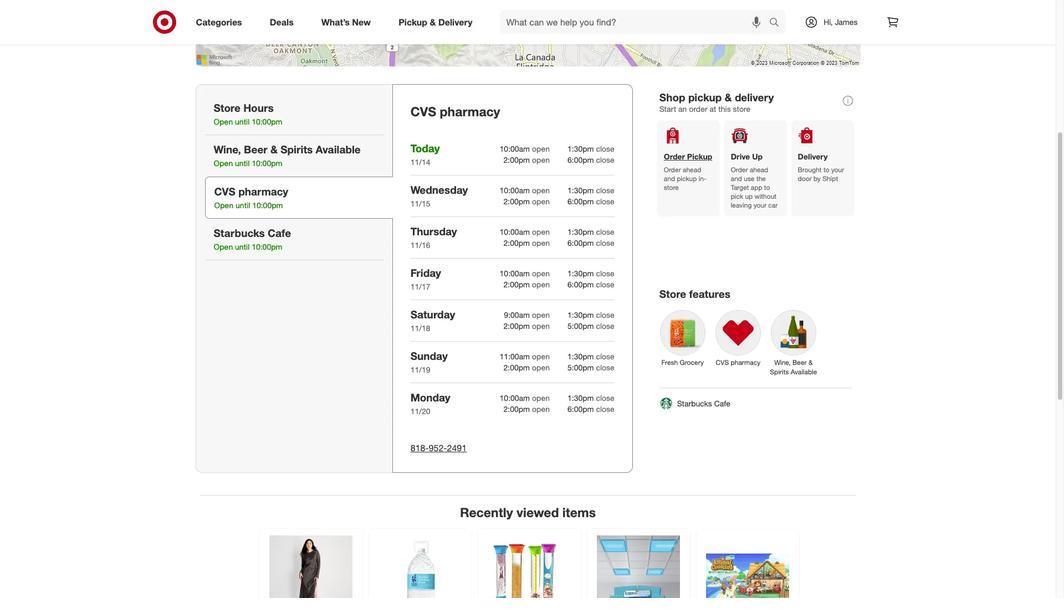 Task type: describe. For each thing, give the bounding box(es) containing it.
up
[[753, 152, 763, 161]]

monday
[[411, 391, 451, 404]]

store for store features
[[660, 288, 687, 301]]

10:00pm inside wine, beer & spirits available open until 10:00pm
[[252, 159, 282, 168]]

grocery
[[680, 359, 704, 367]]

store features
[[660, 288, 731, 301]]

10:00pm for pharmacy
[[252, 201, 283, 210]]

1:30pm for wednesday
[[568, 186, 594, 195]]

order for drive up
[[731, 166, 748, 174]]

4 open from the top
[[532, 197, 550, 206]]

13 close from the top
[[596, 394, 615, 403]]

cvs pharmacy open until 10:00pm
[[214, 185, 288, 210]]

9 close from the top
[[596, 310, 615, 320]]

10:00am open for monday
[[500, 394, 550, 403]]

store inside shop pickup & delivery start an order at this store
[[733, 104, 751, 114]]

target
[[731, 184, 749, 192]]

10:00am open for thursday
[[500, 227, 550, 237]]

hi,
[[824, 17, 833, 27]]

2:00pm for friday
[[504, 280, 530, 289]]

0 horizontal spatial pickup
[[399, 16, 428, 27]]

9:00am open
[[504, 310, 550, 320]]

start
[[660, 104, 677, 114]]

fresh
[[662, 359, 678, 367]]

11/16
[[411, 241, 431, 250]]

until for cvs
[[236, 201, 250, 210]]

new
[[352, 16, 371, 27]]

1:30pm for saturday
[[568, 310, 594, 320]]

2:00pm for thursday
[[504, 238, 530, 248]]

available for wine, beer & spirits available open until 10:00pm
[[316, 143, 361, 156]]

search
[[765, 18, 791, 29]]

an
[[679, 104, 687, 114]]

shop
[[660, 91, 686, 104]]

order
[[689, 104, 708, 114]]

to inside delivery brought to your door by shipt
[[824, 166, 830, 174]]

2:00pm for today
[[504, 155, 530, 165]]

items
[[563, 505, 596, 520]]

1:30pm for monday
[[568, 394, 594, 403]]

categories
[[196, 16, 242, 27]]

5 open from the top
[[532, 227, 550, 237]]

8 open from the top
[[532, 280, 550, 289]]

store for store hours open until 10:00pm
[[214, 101, 241, 114]]

use
[[744, 175, 755, 183]]

8 close from the top
[[596, 280, 615, 289]]

0 vertical spatial delivery
[[439, 16, 473, 27]]

wine, for wine, beer & spirits available open until 10:00pm
[[214, 143, 241, 156]]

spirits for wine, beer & spirits available
[[770, 368, 789, 377]]

up
[[746, 192, 753, 201]]

and for order
[[664, 175, 675, 183]]

6:00pm close for today
[[568, 155, 615, 165]]

thursday
[[411, 225, 457, 238]]

5:00pm for sunday
[[568, 363, 594, 373]]

0 vertical spatial cvs pharmacy
[[411, 104, 500, 119]]

10:00am open for friday
[[500, 269, 550, 278]]

11/20
[[411, 407, 431, 416]]

& for shop pickup & delivery start an order at this store
[[725, 91, 732, 104]]

store inside order pickup order ahead and pickup in- store
[[664, 184, 679, 192]]

2:00pm open for today
[[504, 155, 550, 165]]

5:00pm close for sunday
[[568, 363, 615, 373]]

wine, beer & spirits available open until 10:00pm
[[214, 143, 361, 168]]

1:30pm for today
[[568, 144, 594, 154]]

10:00am for today
[[500, 144, 530, 154]]

pickup & delivery link
[[389, 10, 487, 34]]

11/18
[[411, 324, 431, 333]]

today 11/14
[[411, 142, 440, 167]]

open for store hours
[[214, 117, 233, 127]]

ahead for pickup
[[683, 166, 702, 174]]

10 close from the top
[[596, 322, 615, 331]]

1 close from the top
[[596, 144, 615, 154]]

pickup inside order pickup order ahead and pickup in- store
[[677, 175, 697, 183]]

2:00pm for sunday
[[504, 363, 530, 373]]

11 open from the top
[[532, 352, 550, 361]]

2:00pm open for thursday
[[504, 238, 550, 248]]

until inside wine, beer & spirits available open until 10:00pm
[[235, 159, 250, 168]]

without
[[755, 192, 777, 201]]

10:00am for friday
[[500, 269, 530, 278]]

in-
[[699, 175, 707, 183]]

deals
[[270, 16, 294, 27]]

10:00am for wednesday
[[500, 186, 530, 195]]

sunday 11/19
[[411, 350, 448, 375]]

2491
[[447, 443, 467, 454]]

starbucks cafe open until 10:00pm
[[214, 227, 291, 252]]

and for drive
[[731, 175, 742, 183]]

10 open from the top
[[532, 322, 550, 331]]

6:00pm close for friday
[[568, 280, 615, 289]]

ahead for up
[[750, 166, 769, 174]]

app
[[751, 184, 763, 192]]

open for cvs pharmacy
[[214, 201, 234, 210]]

11:00am
[[500, 352, 530, 361]]

women's long sleeve asymmetrical cut-out button detail midi dress - future collective™ with reese blutstein dark gray xxs image
[[269, 536, 352, 599]]

pharmacy inside cvs pharmacy open until 10:00pm
[[239, 185, 288, 198]]

1:30pm close for friday
[[568, 269, 615, 278]]

delivery inside delivery brought to your door by shipt
[[798, 152, 828, 161]]

9:00am
[[504, 310, 530, 320]]

categories link
[[187, 10, 256, 34]]

wine, beer & spirits available
[[770, 359, 818, 377]]

pickup inside order pickup order ahead and pickup in- store
[[688, 152, 713, 161]]

4 close from the top
[[596, 197, 615, 206]]

available for wine, beer & spirits available
[[791, 368, 818, 377]]

purified water - 128 fl oz (1gal) - good & gather™ image
[[378, 536, 462, 599]]

wine, for wine, beer & spirits available
[[775, 359, 791, 367]]

pickup & delivery
[[399, 16, 473, 27]]

saturday
[[411, 308, 455, 321]]

wednesday
[[411, 183, 468, 196]]

friday 11/17
[[411, 267, 441, 292]]

1:30pm close for today
[[568, 144, 615, 154]]

3 close from the top
[[596, 186, 615, 195]]

10:00am open for today
[[500, 144, 550, 154]]

store capabilities with hours, vertical tabs tab list
[[195, 84, 393, 473]]

1:30pm close for thursday
[[568, 227, 615, 237]]

pick
[[731, 192, 744, 201]]

beer for wine, beer & spirits available open until 10:00pm
[[244, 143, 268, 156]]

2:00pm for saturday
[[504, 322, 530, 331]]

fresh grocery link
[[655, 306, 711, 370]]

cafe for starbucks cafe
[[715, 399, 731, 409]]

wine, beer & spirits available link
[[766, 306, 822, 379]]

2:00pm open for saturday
[[504, 322, 550, 331]]

1:30pm close for monday
[[568, 394, 615, 403]]

educational insights mini light filters tranquil blue 2' x 2' 4-pack, for classrooms & offices image
[[597, 536, 680, 599]]

features
[[690, 288, 731, 301]]

2 close from the top
[[596, 155, 615, 165]]

6:00pm for friday
[[568, 280, 594, 289]]

2:00pm open for monday
[[504, 405, 550, 414]]

5:00pm for saturday
[[568, 322, 594, 331]]

0 vertical spatial pharmacy
[[440, 104, 500, 119]]

11:00am open
[[500, 352, 550, 361]]



Task type: vqa. For each thing, say whether or not it's contained in the screenshot.


Task type: locate. For each thing, give the bounding box(es) containing it.
starbucks cafe
[[678, 399, 731, 409]]

friday
[[411, 267, 441, 279]]

ahead inside drive up order ahead and use the target app to pick up without leaving your car
[[750, 166, 769, 174]]

1 vertical spatial delivery
[[798, 152, 828, 161]]

starbucks down cvs pharmacy open until 10:00pm
[[214, 227, 265, 240]]

& for wine, beer & spirits available
[[809, 359, 813, 367]]

3 2:00pm open from the top
[[504, 238, 550, 248]]

0 vertical spatial spirits
[[281, 143, 313, 156]]

starbucks down the grocery on the bottom of page
[[678, 399, 712, 409]]

14 close from the top
[[596, 405, 615, 414]]

1:30pm close
[[568, 144, 615, 154], [568, 186, 615, 195], [568, 227, 615, 237], [568, 269, 615, 278], [568, 310, 615, 320], [568, 352, 615, 361], [568, 394, 615, 403]]

5 close from the top
[[596, 227, 615, 237]]

ahead inside order pickup order ahead and pickup in- store
[[683, 166, 702, 174]]

6 1:30pm from the top
[[568, 352, 594, 361]]

1 2:00pm open from the top
[[504, 155, 550, 165]]

pickup up in- at the right
[[688, 152, 713, 161]]

available
[[316, 143, 361, 156], [791, 368, 818, 377]]

2 1:30pm from the top
[[568, 186, 594, 195]]

the
[[757, 175, 766, 183]]

cvs up today
[[411, 104, 436, 119]]

1 horizontal spatial cvs
[[411, 104, 436, 119]]

1 horizontal spatial cvs pharmacy
[[716, 359, 761, 367]]

0 horizontal spatial available
[[316, 143, 361, 156]]

10:00am open for wednesday
[[500, 186, 550, 195]]

starbucks
[[214, 227, 265, 240], [678, 399, 712, 409]]

2 horizontal spatial pharmacy
[[731, 359, 761, 367]]

0 horizontal spatial your
[[754, 201, 767, 210]]

0 vertical spatial starbucks
[[214, 227, 265, 240]]

1 horizontal spatial ahead
[[750, 166, 769, 174]]

10:00am for monday
[[500, 394, 530, 403]]

1 vertical spatial to
[[765, 184, 770, 192]]

11 close from the top
[[596, 352, 615, 361]]

2 vertical spatial pharmacy
[[731, 359, 761, 367]]

wine, down store hours open until 10:00pm
[[214, 143, 241, 156]]

thursday 11/16
[[411, 225, 457, 250]]

1 vertical spatial available
[[791, 368, 818, 377]]

and inside drive up order ahead and use the target app to pick up without leaving your car
[[731, 175, 742, 183]]

0 horizontal spatial spirits
[[281, 143, 313, 156]]

starbucks inside the starbucks cafe open until 10:00pm
[[214, 227, 265, 240]]

beer
[[244, 143, 268, 156], [793, 359, 807, 367]]

2:00pm for monday
[[504, 405, 530, 414]]

cvs right the grocery on the bottom of page
[[716, 359, 729, 367]]

5 1:30pm close from the top
[[568, 310, 615, 320]]

1 horizontal spatial your
[[832, 166, 845, 174]]

7 1:30pm close from the top
[[568, 394, 615, 403]]

ahead up in- at the right
[[683, 166, 702, 174]]

2 and from the left
[[731, 175, 742, 183]]

wine, inside wine, beer & spirits available open until 10:00pm
[[214, 143, 241, 156]]

7 2:00pm from the top
[[504, 405, 530, 414]]

3 open from the top
[[532, 186, 550, 195]]

until up cvs pharmacy open until 10:00pm
[[235, 159, 250, 168]]

beer for wine, beer & spirits available
[[793, 359, 807, 367]]

1 vertical spatial starbucks
[[678, 399, 712, 409]]

fresh grocery
[[662, 359, 704, 367]]

at
[[710, 104, 717, 114]]

0 vertical spatial pickup
[[689, 91, 722, 104]]

brought
[[798, 166, 822, 174]]

shipt
[[823, 175, 839, 183]]

6:00pm for thursday
[[568, 238, 594, 248]]

delivery
[[439, 16, 473, 27], [798, 152, 828, 161]]

pickup inside shop pickup & delivery start an order at this store
[[689, 91, 722, 104]]

7 open from the top
[[532, 269, 550, 278]]

until down cvs pharmacy open until 10:00pm
[[235, 242, 250, 252]]

open inside store hours open until 10:00pm
[[214, 117, 233, 127]]

0 horizontal spatial cvs
[[214, 185, 236, 198]]

6 2:00pm from the top
[[504, 363, 530, 373]]

1 6:00pm close from the top
[[568, 155, 615, 165]]

0 horizontal spatial cafe
[[268, 227, 291, 240]]

until inside store hours open until 10:00pm
[[235, 117, 250, 127]]

spirits inside wine, beer & spirits available
[[770, 368, 789, 377]]

2 ahead from the left
[[750, 166, 769, 174]]

1 vertical spatial 5:00pm
[[568, 363, 594, 373]]

5 6:00pm close from the top
[[568, 405, 615, 414]]

1 vertical spatial spirits
[[770, 368, 789, 377]]

5 1:30pm from the top
[[568, 310, 594, 320]]

starbucks for starbucks cafe
[[678, 399, 712, 409]]

818-952-2491
[[411, 443, 467, 454]]

1 horizontal spatial spirits
[[770, 368, 789, 377]]

1 vertical spatial pickup
[[677, 175, 697, 183]]

0 horizontal spatial store
[[664, 184, 679, 192]]

10:00pm inside store hours open until 10:00pm
[[252, 117, 282, 127]]

1 1:30pm from the top
[[568, 144, 594, 154]]

hand2mind sensory fidget tubes, mesmerizing liquid motion sensory bottles, fidget toys, ages 3+ image
[[488, 536, 571, 599]]

cvs up the starbucks cafe open until 10:00pm
[[214, 185, 236, 198]]

monday 11/20
[[411, 391, 451, 416]]

store left the hours
[[214, 101, 241, 114]]

6:00pm close for wednesday
[[568, 197, 615, 206]]

door
[[798, 175, 812, 183]]

cvs
[[411, 104, 436, 119], [214, 185, 236, 198], [716, 359, 729, 367]]

viewed
[[517, 505, 559, 520]]

4 1:30pm close from the top
[[568, 269, 615, 278]]

10:00pm for hours
[[252, 117, 282, 127]]

beer inside wine, beer & spirits available open until 10:00pm
[[244, 143, 268, 156]]

1 horizontal spatial store
[[660, 288, 687, 301]]

cvs pharmacy
[[411, 104, 500, 119], [716, 359, 761, 367]]

1:30pm for thursday
[[568, 227, 594, 237]]

6 1:30pm close from the top
[[568, 352, 615, 361]]

drive
[[731, 152, 750, 161]]

2 horizontal spatial cvs
[[716, 359, 729, 367]]

cvs pharmacy link
[[711, 306, 766, 370]]

close
[[596, 144, 615, 154], [596, 155, 615, 165], [596, 186, 615, 195], [596, 197, 615, 206], [596, 227, 615, 237], [596, 238, 615, 248], [596, 269, 615, 278], [596, 280, 615, 289], [596, 310, 615, 320], [596, 322, 615, 331], [596, 352, 615, 361], [596, 363, 615, 373], [596, 394, 615, 403], [596, 405, 615, 414]]

1 horizontal spatial cafe
[[715, 399, 731, 409]]

hours
[[244, 101, 274, 114]]

2:00pm open for friday
[[504, 280, 550, 289]]

4 2:00pm open from the top
[[504, 280, 550, 289]]

5 10:00am open from the top
[[500, 394, 550, 403]]

0 vertical spatial your
[[832, 166, 845, 174]]

available inside wine, beer & spirits available
[[791, 368, 818, 377]]

12 close from the top
[[596, 363, 615, 373]]

cvs pharmacy inside cvs pharmacy link
[[716, 359, 761, 367]]

order
[[664, 152, 685, 161], [664, 166, 681, 174], [731, 166, 748, 174]]

until up the starbucks cafe open until 10:00pm
[[236, 201, 250, 210]]

1 horizontal spatial wine,
[[775, 359, 791, 367]]

1:30pm close for sunday
[[568, 352, 615, 361]]

2 1:30pm close from the top
[[568, 186, 615, 195]]

& inside shop pickup & delivery start an order at this store
[[725, 91, 732, 104]]

0 horizontal spatial delivery
[[439, 16, 473, 27]]

11/19
[[411, 365, 431, 375]]

10:00am open
[[500, 144, 550, 154], [500, 186, 550, 195], [500, 227, 550, 237], [500, 269, 550, 278], [500, 394, 550, 403]]

1 vertical spatial your
[[754, 201, 767, 210]]

recently viewed items
[[460, 505, 596, 520]]

hi, james
[[824, 17, 858, 27]]

1 10:00am open from the top
[[500, 144, 550, 154]]

store
[[733, 104, 751, 114], [664, 184, 679, 192]]

until for starbucks
[[235, 242, 250, 252]]

1 vertical spatial store
[[664, 184, 679, 192]]

1 1:30pm close from the top
[[568, 144, 615, 154]]

0 vertical spatial cafe
[[268, 227, 291, 240]]

store hours open until 10:00pm
[[214, 101, 282, 127]]

1 horizontal spatial and
[[731, 175, 742, 183]]

7 2:00pm open from the top
[[504, 405, 550, 414]]

car
[[769, 201, 778, 210]]

your inside drive up order ahead and use the target app to pick up without leaving your car
[[754, 201, 767, 210]]

1 vertical spatial wine,
[[775, 359, 791, 367]]

5:00pm
[[568, 322, 594, 331], [568, 363, 594, 373]]

0 horizontal spatial ahead
[[683, 166, 702, 174]]

until inside the starbucks cafe open until 10:00pm
[[235, 242, 250, 252]]

& inside wine, beer & spirits available
[[809, 359, 813, 367]]

shop pickup & delivery start an order at this store
[[660, 91, 774, 114]]

0 horizontal spatial starbucks
[[214, 227, 265, 240]]

to up the shipt
[[824, 166, 830, 174]]

spirits for wine, beer & spirits available open until 10:00pm
[[281, 143, 313, 156]]

wine, inside wine, beer & spirits available
[[775, 359, 791, 367]]

2 6:00pm close from the top
[[568, 197, 615, 206]]

1:30pm close for wednesday
[[568, 186, 615, 195]]

818-952-2491 link
[[411, 442, 615, 455]]

1:30pm close for saturday
[[568, 310, 615, 320]]

order pickup order ahead and pickup in- store
[[664, 152, 713, 192]]

10:00pm up cvs pharmacy open until 10:00pm
[[252, 159, 282, 168]]

1 vertical spatial cvs pharmacy
[[716, 359, 761, 367]]

until for store
[[235, 117, 250, 127]]

0 vertical spatial store
[[733, 104, 751, 114]]

starbucks for starbucks cafe open until 10:00pm
[[214, 227, 265, 240]]

6:00pm close for monday
[[568, 405, 615, 414]]

saturday 11/18
[[411, 308, 455, 333]]

and up target
[[731, 175, 742, 183]]

1 and from the left
[[664, 175, 675, 183]]

cafe for starbucks cafe open until 10:00pm
[[268, 227, 291, 240]]

0 vertical spatial wine,
[[214, 143, 241, 156]]

1 horizontal spatial delivery
[[798, 152, 828, 161]]

0 horizontal spatial beer
[[244, 143, 268, 156]]

0 horizontal spatial to
[[765, 184, 770, 192]]

2 5:00pm from the top
[[568, 363, 594, 373]]

leaving
[[731, 201, 752, 210]]

1 horizontal spatial available
[[791, 368, 818, 377]]

pharmacy
[[440, 104, 500, 119], [239, 185, 288, 198], [731, 359, 761, 367]]

your down without
[[754, 201, 767, 210]]

pickup left in- at the right
[[677, 175, 697, 183]]

4 10:00am open from the top
[[500, 269, 550, 278]]

1 horizontal spatial pharmacy
[[440, 104, 500, 119]]

0 horizontal spatial wine,
[[214, 143, 241, 156]]

3 1:30pm close from the top
[[568, 227, 615, 237]]

10:00pm inside cvs pharmacy open until 10:00pm
[[252, 201, 283, 210]]

1 vertical spatial pharmacy
[[239, 185, 288, 198]]

9 open from the top
[[532, 310, 550, 320]]

and left in- at the right
[[664, 175, 675, 183]]

1 open from the top
[[532, 144, 550, 154]]

5:00pm close for saturday
[[568, 322, 615, 331]]

1 6:00pm from the top
[[568, 155, 594, 165]]

1 2:00pm from the top
[[504, 155, 530, 165]]

10:00am
[[500, 144, 530, 154], [500, 186, 530, 195], [500, 227, 530, 237], [500, 269, 530, 278], [500, 394, 530, 403]]

open inside the starbucks cafe open until 10:00pm
[[214, 242, 233, 252]]

recently
[[460, 505, 513, 520]]

1 horizontal spatial beer
[[793, 359, 807, 367]]

2 2:00pm open from the top
[[504, 197, 550, 206]]

10:00am for thursday
[[500, 227, 530, 237]]

1 5:00pm close from the top
[[568, 322, 615, 331]]

order for order pickup
[[664, 166, 681, 174]]

2 6:00pm from the top
[[568, 197, 594, 206]]

2 5:00pm close from the top
[[568, 363, 615, 373]]

to inside drive up order ahead and use the target app to pick up without leaving your car
[[765, 184, 770, 192]]

0 vertical spatial store
[[214, 101, 241, 114]]

wine, right cvs pharmacy link
[[775, 359, 791, 367]]

1 vertical spatial pickup
[[688, 152, 713, 161]]

10:00pm
[[252, 117, 282, 127], [252, 159, 282, 168], [252, 201, 283, 210], [252, 242, 282, 252]]

pickup
[[399, 16, 428, 27], [688, 152, 713, 161]]

order inside drive up order ahead and use the target app to pick up without leaving your car
[[731, 166, 748, 174]]

your inside delivery brought to your door by shipt
[[832, 166, 845, 174]]

7 1:30pm from the top
[[568, 394, 594, 403]]

pickup up order
[[689, 91, 722, 104]]

1 horizontal spatial starbucks
[[678, 399, 712, 409]]

your up the shipt
[[832, 166, 845, 174]]

3 10:00am from the top
[[500, 227, 530, 237]]

and inside order pickup order ahead and pickup in- store
[[664, 175, 675, 183]]

search button
[[765, 10, 791, 37]]

0 horizontal spatial pharmacy
[[239, 185, 288, 198]]

cvs pharmacy up today
[[411, 104, 500, 119]]

delivery
[[735, 91, 774, 104]]

2 open from the top
[[532, 155, 550, 165]]

1 vertical spatial cafe
[[715, 399, 731, 409]]

until inside cvs pharmacy open until 10:00pm
[[236, 201, 250, 210]]

& inside wine, beer & spirits available open until 10:00pm
[[271, 143, 278, 156]]

1:30pm for sunday
[[568, 352, 594, 361]]

2 2:00pm from the top
[[504, 197, 530, 206]]

0 vertical spatial available
[[316, 143, 361, 156]]

available inside wine, beer & spirits available open until 10:00pm
[[316, 143, 361, 156]]

5 2:00pm from the top
[[504, 322, 530, 331]]

6:00pm for today
[[568, 155, 594, 165]]

5 6:00pm from the top
[[568, 405, 594, 414]]

1 vertical spatial beer
[[793, 359, 807, 367]]

deals link
[[260, 10, 308, 34]]

952-
[[429, 443, 447, 454]]

3 10:00am open from the top
[[500, 227, 550, 237]]

pickup right the new
[[399, 16, 428, 27]]

cvs inside cvs pharmacy open until 10:00pm
[[214, 185, 236, 198]]

what's new
[[321, 16, 371, 27]]

3 6:00pm from the top
[[568, 238, 594, 248]]

12 open from the top
[[532, 363, 550, 373]]

6:00pm for monday
[[568, 405, 594, 414]]

6 close from the top
[[596, 238, 615, 248]]

5 10:00am from the top
[[500, 394, 530, 403]]

until down the hours
[[235, 117, 250, 127]]

2 vertical spatial cvs
[[716, 359, 729, 367]]

open inside cvs pharmacy open until 10:00pm
[[214, 201, 234, 210]]

1:30pm for friday
[[568, 269, 594, 278]]

1 horizontal spatial pickup
[[688, 152, 713, 161]]

1 5:00pm from the top
[[568, 322, 594, 331]]

13 open from the top
[[532, 394, 550, 403]]

0 vertical spatial 5:00pm
[[568, 322, 594, 331]]

3 6:00pm close from the top
[[568, 238, 615, 248]]

6:00pm for wednesday
[[568, 197, 594, 206]]

spirits inside wine, beer & spirits available open until 10:00pm
[[281, 143, 313, 156]]

james
[[835, 17, 858, 27]]

11/14
[[411, 157, 431, 167]]

818-
[[411, 443, 429, 454]]

What can we help you find? suggestions appear below search field
[[500, 10, 773, 34]]

0 horizontal spatial cvs pharmacy
[[411, 104, 500, 119]]

this
[[719, 104, 731, 114]]

7 close from the top
[[596, 269, 615, 278]]

11/17
[[411, 282, 431, 292]]

wednesday 11/15
[[411, 183, 468, 208]]

0 vertical spatial 5:00pm close
[[568, 322, 615, 331]]

sunday
[[411, 350, 448, 363]]

1 horizontal spatial to
[[824, 166, 830, 174]]

1:30pm
[[568, 144, 594, 154], [568, 186, 594, 195], [568, 227, 594, 237], [568, 269, 594, 278], [568, 310, 594, 320], [568, 352, 594, 361], [568, 394, 594, 403]]

10:00pm down cvs pharmacy open until 10:00pm
[[252, 242, 282, 252]]

6:00pm close for thursday
[[568, 238, 615, 248]]

open
[[532, 144, 550, 154], [532, 155, 550, 165], [532, 186, 550, 195], [532, 197, 550, 206], [532, 227, 550, 237], [532, 238, 550, 248], [532, 269, 550, 278], [532, 280, 550, 289], [532, 310, 550, 320], [532, 322, 550, 331], [532, 352, 550, 361], [532, 363, 550, 373], [532, 394, 550, 403], [532, 405, 550, 414]]

0 horizontal spatial store
[[214, 101, 241, 114]]

4 10:00am from the top
[[500, 269, 530, 278]]

5 2:00pm open from the top
[[504, 322, 550, 331]]

2 10:00am open from the top
[[500, 186, 550, 195]]

spirits
[[281, 143, 313, 156], [770, 368, 789, 377]]

4 1:30pm from the top
[[568, 269, 594, 278]]

1 horizontal spatial store
[[733, 104, 751, 114]]

1 vertical spatial store
[[660, 288, 687, 301]]

2:00pm open for wednesday
[[504, 197, 550, 206]]

drive up order ahead and use the target app to pick up without leaving your car
[[731, 152, 778, 210]]

10:00pm up the starbucks cafe open until 10:00pm
[[252, 201, 283, 210]]

11/15
[[411, 199, 431, 208]]

open inside wine, beer & spirits available open until 10:00pm
[[214, 159, 233, 168]]

& for wine, beer & spirits available open until 10:00pm
[[271, 143, 278, 156]]

to up without
[[765, 184, 770, 192]]

cvs pharmacy right the grocery on the bottom of page
[[716, 359, 761, 367]]

6 open from the top
[[532, 238, 550, 248]]

3 2:00pm from the top
[[504, 238, 530, 248]]

by
[[814, 175, 821, 183]]

4 6:00pm close from the top
[[568, 280, 615, 289]]

2:00pm for wednesday
[[504, 197, 530, 206]]

2:00pm open for sunday
[[504, 363, 550, 373]]

10:00pm inside the starbucks cafe open until 10:00pm
[[252, 242, 282, 252]]

2 10:00am from the top
[[500, 186, 530, 195]]

0 vertical spatial pickup
[[399, 16, 428, 27]]

delivery brought to your door by shipt
[[798, 152, 845, 183]]

0 vertical spatial cvs
[[411, 104, 436, 119]]

what's
[[321, 16, 350, 27]]

4 6:00pm from the top
[[568, 280, 594, 289]]

today
[[411, 142, 440, 155]]

store inside store hours open until 10:00pm
[[214, 101, 241, 114]]

0 vertical spatial to
[[824, 166, 830, 174]]

1 vertical spatial cvs
[[214, 185, 236, 198]]

10:00pm for cafe
[[252, 242, 282, 252]]

animal crossing: new horizons happy home paradise game add-on - nintendo switch (digital) image
[[706, 536, 789, 599]]

6 2:00pm open from the top
[[504, 363, 550, 373]]

0 horizontal spatial and
[[664, 175, 675, 183]]

wine,
[[214, 143, 241, 156], [775, 359, 791, 367]]

open for starbucks cafe
[[214, 242, 233, 252]]

what's new link
[[312, 10, 385, 34]]

ahead up the
[[750, 166, 769, 174]]

1 10:00am from the top
[[500, 144, 530, 154]]

beer inside wine, beer & spirits available
[[793, 359, 807, 367]]

3 1:30pm from the top
[[568, 227, 594, 237]]

4 2:00pm from the top
[[504, 280, 530, 289]]

0 vertical spatial beer
[[244, 143, 268, 156]]

1 ahead from the left
[[683, 166, 702, 174]]

store left features
[[660, 288, 687, 301]]

10:00pm down the hours
[[252, 117, 282, 127]]

&
[[430, 16, 436, 27], [725, 91, 732, 104], [271, 143, 278, 156], [809, 359, 813, 367]]

cafe inside the starbucks cafe open until 10:00pm
[[268, 227, 291, 240]]

1 vertical spatial 5:00pm close
[[568, 363, 615, 373]]

to
[[824, 166, 830, 174], [765, 184, 770, 192]]

ahead
[[683, 166, 702, 174], [750, 166, 769, 174]]

14 open from the top
[[532, 405, 550, 414]]



